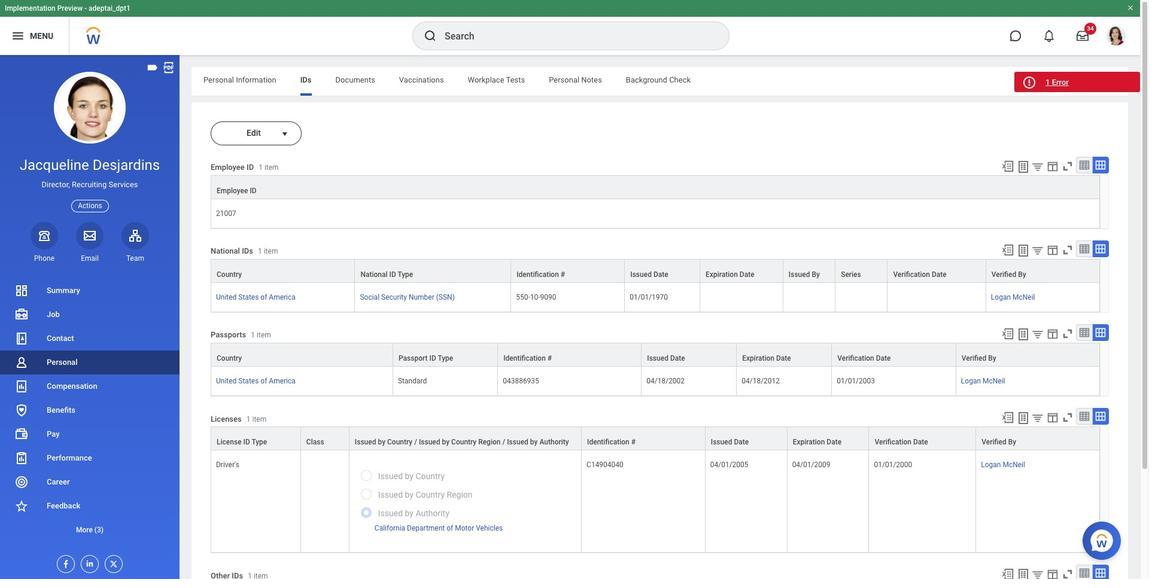 Task type: describe. For each thing, give the bounding box(es) containing it.
list containing summary
[[0, 279, 180, 543]]

inbox large image
[[1077, 30, 1089, 42]]

1 inside licenses 1 item
[[247, 415, 251, 424]]

passport id type
[[399, 355, 453, 363]]

of for 1
[[261, 377, 267, 386]]

01/01/2000
[[875, 461, 913, 470]]

email
[[81, 254, 99, 263]]

toolbar for passports
[[996, 325, 1110, 343]]

1 vertical spatial logan mcneil
[[962, 377, 1006, 386]]

4 row from the top
[[211, 367, 1101, 397]]

compensation
[[47, 382, 97, 391]]

region inside issued by country / issued by country region / issued by authority popup button
[[479, 439, 501, 447]]

profile logan mcneil image
[[1107, 26, 1126, 48]]

export to worksheets image for id
[[1017, 160, 1031, 174]]

director, recruiting services
[[42, 180, 138, 189]]

vehicles
[[476, 524, 503, 533]]

id for national id type
[[390, 271, 396, 279]]

identification # button for 1
[[498, 344, 641, 367]]

summary link
[[0, 279, 180, 303]]

by for issued by country region
[[405, 491, 414, 500]]

menu button
[[0, 17, 69, 55]]

summary
[[47, 286, 80, 295]]

toolbar for employee id
[[996, 157, 1110, 175]]

workplace
[[468, 75, 505, 84]]

benefits link
[[0, 399, 180, 423]]

more
[[76, 526, 93, 535]]

2 vertical spatial logan mcneil link
[[982, 459, 1026, 470]]

job image
[[14, 308, 29, 322]]

verified by for the top verified by 'popup button'
[[992, 271, 1027, 279]]

expiration date for 1
[[743, 355, 791, 363]]

standard element
[[398, 375, 427, 386]]

contact link
[[0, 327, 180, 351]]

x image
[[105, 556, 119, 569]]

click to view/edit grid preferences image for ids
[[1047, 244, 1060, 257]]

job
[[47, 310, 60, 319]]

01/01/2003
[[837, 377, 875, 386]]

0 horizontal spatial region
[[447, 491, 473, 500]]

edit
[[247, 128, 261, 138]]

recruiting
[[72, 180, 107, 189]]

(3)
[[94, 526, 104, 535]]

america for ids
[[269, 294, 296, 302]]

1 error button
[[1015, 72, 1141, 92]]

export to excel image for licenses
[[1002, 412, 1015, 425]]

united states of america link for 1
[[216, 375, 296, 386]]

driver's element
[[216, 459, 239, 470]]

row containing issued by country
[[211, 451, 1101, 553]]

2 horizontal spatial expiration
[[793, 439, 825, 447]]

0 vertical spatial verification
[[894, 271, 931, 279]]

type for ids
[[398, 271, 413, 279]]

2 vertical spatial expiration date
[[793, 439, 842, 447]]

issued date for ids
[[631, 271, 669, 279]]

3 row from the top
[[211, 343, 1101, 367]]

9090
[[540, 294, 557, 302]]

workplace tests
[[468, 75, 525, 84]]

fullscreen image for ids
[[1062, 244, 1075, 257]]

feedback image
[[14, 499, 29, 514]]

license
[[217, 439, 242, 447]]

verified for bottommost verified by 'popup button'
[[982, 439, 1007, 447]]

passport
[[399, 355, 428, 363]]

states for ids
[[239, 294, 259, 302]]

passports
[[211, 331, 246, 340]]

employee id
[[217, 187, 257, 195]]

licenses
[[211, 415, 242, 424]]

compensation link
[[0, 375, 180, 399]]

-
[[85, 4, 87, 13]]

personal link
[[0, 351, 180, 375]]

notifications large image
[[1044, 30, 1056, 42]]

2 vertical spatial verification
[[875, 439, 912, 447]]

0 vertical spatial logan mcneil
[[992, 294, 1036, 302]]

desjardins
[[93, 157, 160, 174]]

notes
[[582, 75, 602, 84]]

implementation preview -   adeptai_dpt1
[[5, 4, 130, 13]]

2 vertical spatial #
[[632, 439, 636, 447]]

item inside passports 1 item
[[257, 331, 271, 340]]

passport id type button
[[393, 344, 498, 367]]

performance image
[[14, 451, 29, 466]]

1 vertical spatial fullscreen image
[[1062, 568, 1075, 580]]

1 inside employee id 1 item
[[259, 164, 263, 172]]

adeptai_dpt1
[[89, 4, 130, 13]]

personal for personal notes
[[549, 75, 580, 84]]

contact
[[47, 334, 74, 343]]

2 vertical spatial verification date button
[[870, 428, 976, 450]]

exclamation image
[[1025, 78, 1034, 87]]

expiration date button for ids
[[701, 260, 783, 283]]

fullscreen image for id
[[1062, 160, 1075, 173]]

0 vertical spatial mcneil
[[1013, 294, 1036, 302]]

verified by for verified by 'popup button' to the middle
[[962, 355, 997, 363]]

0 vertical spatial expand table image
[[1095, 243, 1107, 255]]

justify image
[[11, 29, 25, 43]]

error
[[1052, 78, 1069, 87]]

issued date button for ids
[[625, 260, 700, 283]]

export to worksheets image
[[1017, 412, 1031, 426]]

expand table image for passports
[[1095, 327, 1107, 339]]

more (3) button
[[0, 519, 180, 543]]

1 vertical spatial expand table image
[[1095, 568, 1107, 580]]

1 vertical spatial verification
[[838, 355, 875, 363]]

more (3)
[[76, 526, 104, 535]]

2 vertical spatial issued date
[[711, 439, 749, 447]]

2 vertical spatial logan
[[982, 461, 1001, 470]]

licenses 1 item
[[211, 415, 267, 424]]

table image for passports
[[1079, 327, 1091, 339]]

passports 1 item
[[211, 331, 271, 340]]

national for id
[[361, 271, 388, 279]]

personal inside personal link
[[47, 358, 78, 367]]

id for license id type
[[243, 439, 250, 447]]

1 inside passports 1 item
[[251, 331, 255, 340]]

jacqueline
[[20, 157, 89, 174]]

national id type
[[361, 271, 413, 279]]

34
[[1088, 25, 1094, 32]]

# for ids
[[561, 271, 565, 279]]

issued date for 1
[[647, 355, 685, 363]]

job link
[[0, 303, 180, 327]]

license id type button
[[211, 428, 300, 450]]

0 horizontal spatial ids
[[242, 247, 253, 256]]

1 vertical spatial logan
[[962, 377, 981, 386]]

04/01/2009
[[793, 461, 831, 470]]

jacqueline desjardins
[[20, 157, 160, 174]]

national for ids
[[211, 247, 240, 256]]

contact image
[[14, 332, 29, 346]]

1 vertical spatial verification date button
[[832, 344, 956, 367]]

employee id 1 item
[[211, 163, 279, 172]]

series
[[841, 271, 862, 279]]

by for issued by authority
[[405, 509, 414, 519]]

preview
[[57, 4, 83, 13]]

of inside california department of motor vehicles link
[[447, 524, 453, 533]]

2 vertical spatial identification
[[587, 439, 630, 447]]

select to filter grid data image for id
[[1032, 160, 1045, 173]]

career image
[[14, 475, 29, 490]]

04/18/2002
[[647, 377, 685, 386]]

mail image
[[83, 229, 97, 243]]

career link
[[0, 471, 180, 495]]

team
[[126, 254, 144, 263]]

personal for personal information
[[204, 75, 234, 84]]

country button for ids
[[211, 260, 355, 283]]

series button
[[836, 260, 888, 283]]

expiration for ids
[[706, 271, 738, 279]]

employee for employee id
[[217, 187, 248, 195]]

personal image
[[14, 356, 29, 370]]

security
[[381, 294, 407, 302]]

search image
[[423, 29, 438, 43]]

2 vertical spatial issued date button
[[706, 428, 787, 450]]

21007
[[216, 210, 236, 218]]

issued by button
[[784, 260, 835, 283]]

identification # for ids
[[517, 271, 565, 279]]

2 vertical spatial expiration date button
[[788, 428, 869, 450]]

0 horizontal spatial type
[[252, 439, 267, 447]]

issued by country / issued by country region / issued by authority button
[[350, 428, 581, 450]]

0 horizontal spatial authority
[[416, 509, 450, 519]]

2 vertical spatial verified by button
[[977, 428, 1100, 450]]

social security number (ssn) link
[[360, 291, 455, 302]]

edit button
[[211, 122, 278, 146]]

2 vertical spatial identification # button
[[582, 428, 705, 450]]

california
[[375, 524, 405, 533]]

united states of america for ids
[[216, 294, 296, 302]]

national ids 1 item
[[211, 247, 278, 256]]

export to excel image for national ids
[[1002, 244, 1015, 257]]

1 inside "national ids 1 item"
[[258, 248, 262, 256]]

class
[[306, 439, 324, 447]]

driver's
[[216, 461, 239, 470]]

phone image
[[36, 229, 53, 243]]

department
[[407, 524, 445, 533]]

employee for employee id 1 item
[[211, 163, 245, 172]]

team link
[[122, 222, 149, 263]]

tag image
[[146, 61, 159, 74]]



Task type: vqa. For each thing, say whether or not it's contained in the screenshot.
the Personal
yes



Task type: locate. For each thing, give the bounding box(es) containing it.
0 vertical spatial #
[[561, 271, 565, 279]]

0 vertical spatial click to view/edit grid preferences image
[[1047, 244, 1060, 257]]

united states of america link up licenses 1 item
[[216, 375, 296, 386]]

0 vertical spatial united
[[216, 294, 237, 302]]

standard
[[398, 377, 427, 386]]

issued date up 04/01/2005
[[711, 439, 749, 447]]

1 inside button
[[1046, 78, 1051, 87]]

of
[[261, 294, 267, 302], [261, 377, 267, 386], [447, 524, 453, 533]]

1 vertical spatial america
[[269, 377, 296, 386]]

identification # button up 043886935
[[498, 344, 641, 367]]

authority inside popup button
[[540, 439, 569, 447]]

1 vertical spatial identification
[[504, 355, 546, 363]]

expand table image
[[1095, 243, 1107, 255], [1095, 568, 1107, 580]]

0 vertical spatial states
[[239, 294, 259, 302]]

implementation
[[5, 4, 56, 13]]

email jacqueline desjardins element
[[76, 254, 104, 263]]

employee id row
[[211, 175, 1101, 199]]

1 vertical spatial type
[[438, 355, 453, 363]]

of up passports 1 item
[[261, 294, 267, 302]]

phone button
[[31, 222, 58, 263]]

menu banner
[[0, 0, 1141, 55]]

0 vertical spatial expiration date
[[706, 271, 755, 279]]

1 vertical spatial national
[[361, 271, 388, 279]]

identification for 1
[[504, 355, 546, 363]]

export to excel image for passports
[[1002, 328, 1015, 341]]

by for issued by country
[[405, 472, 414, 482]]

issued by country / issued by country region / issued by authority
[[355, 439, 569, 447]]

national id type button
[[355, 260, 511, 283]]

1 states from the top
[[239, 294, 259, 302]]

item inside licenses 1 item
[[252, 415, 267, 424]]

2 vertical spatial verification date
[[875, 439, 929, 447]]

0 vertical spatial issued date button
[[625, 260, 700, 283]]

identification for ids
[[517, 271, 559, 279]]

identification # for 1
[[504, 355, 552, 363]]

employee up employee id
[[211, 163, 245, 172]]

0 vertical spatial fullscreen image
[[1062, 160, 1075, 173]]

united states of america link for ids
[[216, 291, 296, 302]]

0 vertical spatial fullscreen image
[[1062, 328, 1075, 341]]

0 vertical spatial verification date
[[894, 271, 947, 279]]

0 vertical spatial verification date button
[[888, 260, 986, 283]]

region
[[479, 439, 501, 447], [447, 491, 473, 500]]

type
[[398, 271, 413, 279], [438, 355, 453, 363], [252, 439, 267, 447]]

export to worksheets image for 1
[[1017, 328, 1031, 342]]

motor
[[455, 524, 474, 533]]

of for ids
[[261, 294, 267, 302]]

verified by
[[992, 271, 1027, 279], [962, 355, 997, 363], [982, 439, 1017, 447]]

tests
[[506, 75, 525, 84]]

1 vertical spatial issued date
[[647, 355, 685, 363]]

director,
[[42, 180, 70, 189]]

2 vertical spatial fullscreen image
[[1062, 412, 1075, 425]]

export to excel image
[[1002, 568, 1015, 580]]

0 vertical spatial identification #
[[517, 271, 565, 279]]

/
[[414, 439, 417, 447], [503, 439, 506, 447]]

04/01/2005
[[711, 461, 749, 470]]

1 vertical spatial region
[[447, 491, 473, 500]]

expiration date for ids
[[706, 271, 755, 279]]

0 horizontal spatial #
[[548, 355, 552, 363]]

states for 1
[[239, 377, 259, 386]]

close environment banner image
[[1128, 4, 1135, 11]]

cell
[[701, 283, 784, 313], [784, 283, 836, 313], [836, 283, 888, 313], [888, 283, 987, 313], [301, 451, 350, 553]]

country button for 1
[[211, 344, 393, 367]]

personal notes
[[549, 75, 602, 84]]

identification up c14904040
[[587, 439, 630, 447]]

1 vertical spatial identification # button
[[498, 344, 641, 367]]

1 vertical spatial united
[[216, 377, 237, 386]]

compensation image
[[14, 380, 29, 394]]

1 horizontal spatial personal
[[204, 75, 234, 84]]

click to view/edit grid preferences image right export to excel image
[[1047, 568, 1060, 580]]

united up licenses
[[216, 377, 237, 386]]

click to view/edit grid preferences image for 1
[[1047, 412, 1060, 425]]

0 vertical spatial of
[[261, 294, 267, 302]]

1 horizontal spatial national
[[361, 271, 388, 279]]

type right license
[[252, 439, 267, 447]]

toolbar
[[996, 157, 1110, 175], [996, 241, 1110, 259], [996, 325, 1110, 343], [996, 409, 1110, 427], [996, 565, 1110, 580]]

list
[[0, 279, 180, 543]]

background
[[626, 75, 668, 84]]

0 vertical spatial issued date
[[631, 271, 669, 279]]

united for passports
[[216, 377, 237, 386]]

issued date button up "01/01/1970"
[[625, 260, 700, 283]]

identification # up 043886935
[[504, 355, 552, 363]]

1 error
[[1046, 78, 1069, 87]]

table image
[[1079, 159, 1091, 171], [1079, 327, 1091, 339], [1079, 411, 1091, 423], [1079, 568, 1091, 580]]

verified by button down select to filter grid data image
[[957, 344, 1100, 367]]

states up passports 1 item
[[239, 294, 259, 302]]

performance link
[[0, 447, 180, 471]]

04/18/2012
[[742, 377, 780, 386]]

date
[[654, 271, 669, 279], [740, 271, 755, 279], [932, 271, 947, 279], [671, 355, 685, 363], [777, 355, 791, 363], [876, 355, 891, 363], [734, 439, 749, 447], [827, 439, 842, 447], [914, 439, 929, 447]]

export to excel image for employee id
[[1002, 160, 1015, 173]]

issued date up "01/01/1970"
[[631, 271, 669, 279]]

click to view/edit grid preferences image for id
[[1047, 160, 1060, 173]]

feedback
[[47, 502, 80, 511]]

issued inside popup button
[[789, 271, 810, 279]]

united states of america for 1
[[216, 377, 296, 386]]

expand table image for employee id
[[1095, 159, 1107, 171]]

1 vertical spatial united states of america
[[216, 377, 296, 386]]

export to worksheets image for ids
[[1017, 244, 1031, 258]]

identification # up c14904040
[[587, 439, 636, 447]]

documents
[[336, 75, 375, 84]]

2 horizontal spatial #
[[632, 439, 636, 447]]

phone jacqueline desjardins element
[[31, 254, 58, 263]]

2 click to view/edit grid preferences image from the top
[[1047, 328, 1060, 341]]

1 horizontal spatial ids
[[300, 75, 312, 84]]

id up employee id
[[247, 163, 254, 172]]

verification right series popup button
[[894, 271, 931, 279]]

2 vertical spatial verified
[[982, 439, 1007, 447]]

united states of america link up passports 1 item
[[216, 291, 296, 302]]

issued by
[[789, 271, 820, 279]]

1 row from the top
[[211, 259, 1101, 283]]

1 horizontal spatial authority
[[540, 439, 569, 447]]

1 / from the left
[[414, 439, 417, 447]]

id down employee id 1 item
[[250, 187, 257, 195]]

2 united states of america link from the top
[[216, 375, 296, 386]]

national inside popup button
[[361, 271, 388, 279]]

type for 1
[[438, 355, 453, 363]]

expiration for 1
[[743, 355, 775, 363]]

1 vertical spatial expiration
[[743, 355, 775, 363]]

logan mcneil
[[992, 294, 1036, 302], [962, 377, 1006, 386], [982, 461, 1026, 470]]

0 vertical spatial united states of america link
[[216, 291, 296, 302]]

click to view/edit grid preferences image left table image in the right top of the page
[[1047, 244, 1060, 257]]

identification # button up c14904040
[[582, 428, 705, 450]]

2 / from the left
[[503, 439, 506, 447]]

0 vertical spatial united states of america
[[216, 294, 296, 302]]

1 united states of america link from the top
[[216, 291, 296, 302]]

1 vertical spatial verification date
[[838, 355, 891, 363]]

table image for licenses
[[1079, 411, 1091, 423]]

national up social
[[361, 271, 388, 279]]

click to view/edit grid preferences image
[[1047, 160, 1060, 173], [1047, 328, 1060, 341]]

1 vertical spatial employee
[[217, 187, 248, 195]]

phone
[[34, 254, 54, 263]]

identification
[[517, 271, 559, 279], [504, 355, 546, 363], [587, 439, 630, 447]]

country
[[217, 271, 242, 279], [217, 355, 242, 363], [387, 439, 413, 447], [452, 439, 477, 447], [416, 472, 445, 482], [416, 491, 445, 500]]

2 vertical spatial mcneil
[[1003, 461, 1026, 470]]

summary image
[[14, 284, 29, 298]]

1 vertical spatial verified by button
[[957, 344, 1100, 367]]

identification up 550-10-9090
[[517, 271, 559, 279]]

services
[[109, 180, 138, 189]]

5 row from the top
[[211, 427, 1101, 451]]

expand table image for licenses
[[1095, 411, 1107, 423]]

fullscreen image for 1
[[1062, 412, 1075, 425]]

by for issued by country / issued by country region / issued by authority
[[378, 439, 386, 447]]

select to filter grid data image for ids
[[1032, 244, 1045, 257]]

california department of motor vehicles link
[[375, 522, 503, 533]]

social
[[360, 294, 380, 302]]

career
[[47, 478, 70, 487]]

click to view/edit grid preferences image
[[1047, 244, 1060, 257], [1047, 412, 1060, 425], [1047, 568, 1060, 580]]

043886935
[[503, 377, 539, 386]]

0 vertical spatial expiration date button
[[701, 260, 783, 283]]

2 vertical spatial expiration
[[793, 439, 825, 447]]

0 vertical spatial america
[[269, 294, 296, 302]]

issued
[[631, 271, 652, 279], [789, 271, 810, 279], [647, 355, 669, 363], [355, 439, 376, 447], [419, 439, 440, 447], [507, 439, 529, 447], [711, 439, 733, 447], [378, 472, 403, 482], [378, 491, 403, 500], [378, 509, 403, 519]]

select to filter grid data image
[[1032, 328, 1045, 341]]

1 horizontal spatial /
[[503, 439, 506, 447]]

id up security
[[390, 271, 396, 279]]

1 horizontal spatial expiration
[[743, 355, 775, 363]]

identification # up 550-10-9090
[[517, 271, 565, 279]]

export to excel image
[[1002, 160, 1015, 173], [1002, 244, 1015, 257], [1002, 328, 1015, 341], [1002, 412, 1015, 425]]

issued date button
[[625, 260, 700, 283], [642, 344, 737, 367], [706, 428, 787, 450]]

tab list containing personal information
[[192, 67, 1129, 96]]

pay
[[47, 430, 60, 439]]

1 click to view/edit grid preferences image from the top
[[1047, 160, 1060, 173]]

employee
[[211, 163, 245, 172], [217, 187, 248, 195]]

1 united from the top
[[216, 294, 237, 302]]

0 vertical spatial verified by button
[[987, 260, 1100, 283]]

1 vertical spatial verified
[[962, 355, 987, 363]]

2 america from the top
[[269, 377, 296, 386]]

1 vertical spatial fullscreen image
[[1062, 244, 1075, 257]]

# for 1
[[548, 355, 552, 363]]

id for passport id type
[[430, 355, 436, 363]]

verification up 01/01/2000
[[875, 439, 912, 447]]

view team image
[[128, 229, 143, 243]]

verification
[[894, 271, 931, 279], [838, 355, 875, 363], [875, 439, 912, 447]]

feedback link
[[0, 495, 180, 519]]

identification # button for ids
[[511, 260, 625, 283]]

toolbar for licenses
[[996, 409, 1110, 427]]

0 vertical spatial logan
[[992, 294, 1011, 302]]

table image for employee id
[[1079, 159, 1091, 171]]

states up licenses 1 item
[[239, 377, 259, 386]]

of up licenses 1 item
[[261, 377, 267, 386]]

team jacqueline desjardins element
[[122, 254, 149, 263]]

0 vertical spatial verified by
[[992, 271, 1027, 279]]

0 horizontal spatial expiration
[[706, 271, 738, 279]]

id inside popup button
[[250, 187, 257, 195]]

34 button
[[1070, 23, 1097, 49]]

0 vertical spatial ids
[[300, 75, 312, 84]]

type up social security number (ssn) link
[[398, 271, 413, 279]]

toolbar for national ids
[[996, 241, 1110, 259]]

1 vertical spatial mcneil
[[983, 377, 1006, 386]]

2 vertical spatial type
[[252, 439, 267, 447]]

2 country button from the top
[[211, 344, 393, 367]]

expiration date button
[[701, 260, 783, 283], [737, 344, 832, 367], [788, 428, 869, 450]]

menu
[[30, 31, 53, 40]]

vaccinations
[[399, 75, 444, 84]]

actions button
[[71, 200, 109, 212]]

item inside "national ids 1 item"
[[264, 248, 278, 256]]

2 vertical spatial expand table image
[[1095, 411, 1107, 423]]

2 horizontal spatial type
[[438, 355, 453, 363]]

america
[[269, 294, 296, 302], [269, 377, 296, 386]]

identification up 043886935
[[504, 355, 546, 363]]

fullscreen image
[[1062, 160, 1075, 173], [1062, 244, 1075, 257], [1062, 412, 1075, 425]]

of left motor
[[447, 524, 453, 533]]

social security number (ssn)
[[360, 294, 455, 302]]

tab list
[[192, 67, 1129, 96]]

6 row from the top
[[211, 451, 1101, 553]]

united
[[216, 294, 237, 302], [216, 377, 237, 386]]

0 vertical spatial type
[[398, 271, 413, 279]]

verified by button down export to worksheets icon
[[977, 428, 1100, 450]]

1 vertical spatial of
[[261, 377, 267, 386]]

issued by country region
[[378, 491, 473, 500]]

verification up 01/01/2003
[[838, 355, 875, 363]]

issued date up 04/18/2002
[[647, 355, 685, 363]]

united for national
[[216, 294, 237, 302]]

pay image
[[14, 428, 29, 442]]

2 row from the top
[[211, 283, 1101, 313]]

email button
[[76, 222, 104, 263]]

verification date for the topmost verification date popup button
[[894, 271, 947, 279]]

2 united from the top
[[216, 377, 237, 386]]

verification date for bottommost verification date popup button
[[875, 439, 929, 447]]

export to worksheets image
[[1017, 160, 1031, 174], [1017, 244, 1031, 258], [1017, 328, 1031, 342], [1017, 568, 1031, 580]]

personal left 'notes'
[[549, 75, 580, 84]]

Search Workday  search field
[[445, 23, 705, 49]]

national down 21007
[[211, 247, 240, 256]]

employee up 21007
[[217, 187, 248, 195]]

background check
[[626, 75, 691, 84]]

0 vertical spatial country button
[[211, 260, 355, 283]]

identification # button up the 9090
[[511, 260, 625, 283]]

by inside popup button
[[812, 271, 820, 279]]

item
[[265, 164, 279, 172], [264, 248, 278, 256], [257, 331, 271, 340], [252, 415, 267, 424]]

verified by for bottommost verified by 'popup button'
[[982, 439, 1017, 447]]

fullscreen image
[[1062, 328, 1075, 341], [1062, 568, 1075, 580]]

2 vertical spatial click to view/edit grid preferences image
[[1047, 568, 1060, 580]]

select to filter grid data image for 1
[[1032, 412, 1045, 425]]

verified for the top verified by 'popup button'
[[992, 271, 1017, 279]]

issued date button up 04/01/2005
[[706, 428, 787, 450]]

issued date
[[631, 271, 669, 279], [647, 355, 685, 363], [711, 439, 749, 447]]

c14904040
[[587, 461, 624, 470]]

1 vertical spatial issued date button
[[642, 344, 737, 367]]

by
[[812, 271, 820, 279], [1019, 271, 1027, 279], [989, 355, 997, 363], [1009, 439, 1017, 447]]

id for employee id
[[250, 187, 257, 195]]

pay link
[[0, 423, 180, 447]]

personal down 'contact'
[[47, 358, 78, 367]]

1 vertical spatial united states of america link
[[216, 375, 296, 386]]

1 vertical spatial logan mcneil link
[[962, 375, 1006, 386]]

1 vertical spatial identification #
[[504, 355, 552, 363]]

click to view/edit grid preferences image for 1
[[1047, 328, 1060, 341]]

1
[[1046, 78, 1051, 87], [259, 164, 263, 172], [258, 248, 262, 256], [251, 331, 255, 340], [247, 415, 251, 424]]

benefits image
[[14, 404, 29, 418]]

employee inside popup button
[[217, 187, 248, 195]]

united up passports
[[216, 294, 237, 302]]

item inside employee id 1 item
[[265, 164, 279, 172]]

2 states from the top
[[239, 377, 259, 386]]

table image
[[1079, 243, 1091, 255]]

personal information
[[204, 75, 276, 84]]

ids inside tab list
[[300, 75, 312, 84]]

america for 1
[[269, 377, 296, 386]]

0 vertical spatial click to view/edit grid preferences image
[[1047, 160, 1060, 173]]

linkedin image
[[81, 556, 95, 569]]

(ssn)
[[436, 294, 455, 302]]

1 horizontal spatial #
[[561, 271, 565, 279]]

issued by authority
[[378, 509, 450, 519]]

1 america from the top
[[269, 294, 296, 302]]

verification date up 01/01/2003
[[838, 355, 891, 363]]

id right passport
[[430, 355, 436, 363]]

navigation pane region
[[0, 55, 180, 580]]

1 vertical spatial verified by
[[962, 355, 997, 363]]

2 vertical spatial identification #
[[587, 439, 636, 447]]

verification date for verification date popup button to the middle
[[838, 355, 891, 363]]

class button
[[301, 428, 349, 450]]

id
[[247, 163, 254, 172], [250, 187, 257, 195], [390, 271, 396, 279], [430, 355, 436, 363], [243, 439, 250, 447]]

expiration date button for 1
[[737, 344, 832, 367]]

expiration
[[706, 271, 738, 279], [743, 355, 775, 363], [793, 439, 825, 447]]

1 horizontal spatial type
[[398, 271, 413, 279]]

1 vertical spatial ids
[[242, 247, 253, 256]]

united states of america up passports 1 item
[[216, 294, 296, 302]]

states
[[239, 294, 259, 302], [239, 377, 259, 386]]

row
[[211, 259, 1101, 283], [211, 283, 1101, 313], [211, 343, 1101, 367], [211, 367, 1101, 397], [211, 427, 1101, 451], [211, 451, 1101, 553]]

0 vertical spatial logan mcneil link
[[992, 291, 1036, 302]]

1 vertical spatial #
[[548, 355, 552, 363]]

0 vertical spatial identification # button
[[511, 260, 625, 283]]

facebook image
[[57, 556, 71, 569]]

click to view/edit grid preferences image right export to worksheets icon
[[1047, 412, 1060, 425]]

national
[[211, 247, 240, 256], [361, 271, 388, 279]]

550-
[[516, 294, 530, 302]]

select to filter grid data image
[[1032, 160, 1045, 173], [1032, 244, 1045, 257], [1032, 412, 1045, 425], [1032, 569, 1045, 580]]

verified
[[992, 271, 1017, 279], [962, 355, 987, 363], [982, 439, 1007, 447]]

united states of america up licenses 1 item
[[216, 377, 296, 386]]

view printable version (pdf) image
[[162, 61, 175, 74]]

issued date button for 1
[[642, 344, 737, 367]]

verification date right series popup button
[[894, 271, 947, 279]]

performance
[[47, 454, 92, 463]]

id right license
[[243, 439, 250, 447]]

benefits
[[47, 406, 75, 415]]

verified by button down table image in the right top of the page
[[987, 260, 1100, 283]]

2 vertical spatial logan mcneil
[[982, 461, 1026, 470]]

actions
[[78, 202, 102, 210]]

expand table image
[[1095, 159, 1107, 171], [1095, 327, 1107, 339], [1095, 411, 1107, 423]]

550-10-9090
[[516, 294, 557, 302]]

verification date up 01/01/2000
[[875, 439, 929, 447]]

0 vertical spatial expiration
[[706, 271, 738, 279]]

0 vertical spatial identification
[[517, 271, 559, 279]]

0 vertical spatial region
[[479, 439, 501, 447]]

california department of motor vehicles
[[375, 524, 503, 533]]

caret down image
[[278, 129, 292, 139]]

10-
[[530, 294, 540, 302]]

row containing license id type
[[211, 427, 1101, 451]]

identification #
[[517, 271, 565, 279], [504, 355, 552, 363], [587, 439, 636, 447]]

0 horizontal spatial personal
[[47, 358, 78, 367]]

1 vertical spatial expand table image
[[1095, 327, 1107, 339]]

1 country button from the top
[[211, 260, 355, 283]]

check
[[670, 75, 691, 84]]

verified for verified by 'popup button' to the middle
[[962, 355, 987, 363]]

issued date button up 04/18/2002
[[642, 344, 737, 367]]

verification date
[[894, 271, 947, 279], [838, 355, 891, 363], [875, 439, 929, 447]]

type right passport
[[438, 355, 453, 363]]

0 horizontal spatial national
[[211, 247, 240, 256]]

information
[[236, 75, 276, 84]]

personal left information
[[204, 75, 234, 84]]

id for employee id 1 item
[[247, 163, 254, 172]]

2 horizontal spatial personal
[[549, 75, 580, 84]]

2 vertical spatial verified by
[[982, 439, 1017, 447]]

1 united states of america from the top
[[216, 294, 296, 302]]

2 united states of america from the top
[[216, 377, 296, 386]]



